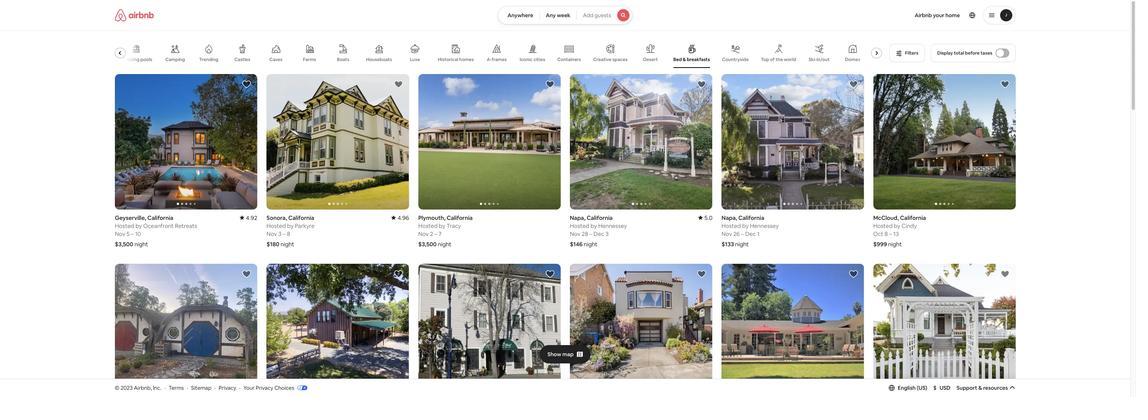 Task type: vqa. For each thing, say whether or not it's contained in the screenshot.


Task type: locate. For each thing, give the bounding box(es) containing it.
(us)
[[917, 385, 928, 391]]

add to wishlist: sonora, california image
[[394, 80, 403, 89]]

ski-
[[809, 57, 817, 63]]

california up parkyre
[[288, 214, 314, 221]]

dec inside napa, california hosted by hennessey nov 26 – dec 1 $133 night
[[745, 230, 756, 237]]

8 right the oct
[[885, 230, 888, 237]]

airbnb your home
[[915, 12, 960, 19]]

0 horizontal spatial napa,
[[570, 214, 586, 221]]

napa, for napa, california hosted by hennessey nov 26 – dec 1 $133 night
[[722, 214, 737, 221]]

©
[[115, 384, 119, 391]]

terms link
[[169, 384, 184, 391]]

&
[[683, 57, 686, 63], [979, 385, 983, 391]]

california
[[147, 214, 173, 221], [288, 214, 314, 221], [587, 214, 613, 221], [739, 214, 764, 221], [447, 214, 473, 221], [900, 214, 926, 221]]

1 by from the left
[[135, 222, 142, 229]]

$3,500 inside plymouth, california hosted by tracy nov 2 – 7 $3,500 night
[[418, 240, 437, 248]]

night inside 'sonora, california hosted by parkyre nov 3 – 8 $180 night'
[[280, 240, 294, 248]]

4 nov from the left
[[722, 230, 732, 237]]

$3,500 down 2
[[418, 240, 437, 248]]

hosted down mccloud,
[[873, 222, 893, 229]]

& right bed
[[683, 57, 686, 63]]

– for plymouth, california hosted by tracy nov 2 – 7 $3,500 night
[[434, 230, 437, 237]]

dec for 3
[[594, 230, 604, 237]]

– inside 'napa, california hosted by hennessey nov 28 – dec 3 $146 night'
[[589, 230, 592, 237]]

6 by from the left
[[894, 222, 901, 229]]

5 hosted from the left
[[418, 222, 438, 229]]

napa, inside 'napa, california hosted by hennessey nov 28 – dec 3 $146 night'
[[570, 214, 586, 221]]

© 2023 airbnb, inc. ·
[[115, 384, 166, 391]]

support & resources
[[957, 385, 1008, 391]]

geyserville, california hosted by oceanfront retreats nov 5 – 10 $3,500 night
[[115, 214, 197, 248]]

the
[[776, 57, 783, 63]]

by inside geyserville, california hosted by oceanfront retreats nov 5 – 10 $3,500 night
[[135, 222, 142, 229]]

california inside mccloud, california hosted by cindy oct 8 – 13 $999 night
[[900, 214, 926, 221]]

display total before taxes button
[[931, 44, 1016, 62]]

0 horizontal spatial $3,500
[[115, 240, 133, 248]]

hosted inside 'napa, california hosted by hennessey nov 28 – dec 3 $146 night'
[[570, 222, 589, 229]]

night down 10
[[134, 240, 148, 248]]

hosted up 5
[[115, 222, 134, 229]]

historical homes
[[438, 56, 474, 63]]

by inside mccloud, california hosted by cindy oct 8 – 13 $999 night
[[894, 222, 901, 229]]

hennessey
[[598, 222, 627, 229], [750, 222, 779, 229]]

2 hosted from the left
[[267, 222, 286, 229]]

hosted for 8
[[873, 222, 893, 229]]

by for 2
[[439, 222, 445, 229]]

– inside plymouth, california hosted by tracy nov 2 – 7 $3,500 night
[[434, 230, 437, 237]]

0 vertical spatial &
[[683, 57, 686, 63]]

8 inside 'sonora, california hosted by parkyre nov 3 – 8 $180 night'
[[287, 230, 290, 237]]

& right the support
[[979, 385, 983, 391]]

0 horizontal spatial 8
[[287, 230, 290, 237]]

None search field
[[498, 6, 633, 24]]

iconic cities
[[520, 56, 545, 63]]

creative spaces
[[593, 57, 628, 63]]

iconic
[[520, 56, 533, 63]]

by for 26
[[742, 222, 749, 229]]

napa, inside napa, california hosted by hennessey nov 26 – dec 1 $133 night
[[722, 214, 737, 221]]

– down sonora,
[[283, 230, 286, 237]]

& for support
[[979, 385, 983, 391]]

1 horizontal spatial hennessey
[[750, 222, 779, 229]]

2 napa, from the left
[[722, 214, 737, 221]]

2 california from the left
[[288, 214, 314, 221]]

4 by from the left
[[742, 222, 749, 229]]

by for 8
[[894, 222, 901, 229]]

2 – from the left
[[283, 230, 286, 237]]

1 horizontal spatial &
[[979, 385, 983, 391]]

containers
[[557, 57, 581, 63]]

add to wishlist: bella vista, california image
[[242, 269, 251, 279]]

hosted up 2
[[418, 222, 438, 229]]

add to wishlist: napa, california image
[[697, 80, 706, 89], [849, 80, 858, 89], [849, 269, 858, 279]]

· right inc.
[[164, 384, 166, 391]]

airbnb your home link
[[911, 7, 965, 23]]

castles
[[234, 57, 250, 63]]

by inside 'sonora, california hosted by parkyre nov 3 – 8 $180 night'
[[287, 222, 294, 229]]

8
[[287, 230, 290, 237], [885, 230, 888, 237]]

california inside plymouth, california hosted by tracy nov 2 – 7 $3,500 night
[[447, 214, 473, 221]]

1 dec from the left
[[594, 230, 604, 237]]

dec right 28
[[594, 230, 604, 237]]

2 3 from the left
[[606, 230, 609, 237]]

1 privacy from the left
[[219, 384, 236, 391]]

nov left 5
[[115, 230, 125, 237]]

2 by from the left
[[287, 222, 294, 229]]

top of the world
[[761, 57, 796, 63]]

california up 28
[[587, 214, 613, 221]]

nov
[[115, 230, 125, 237], [267, 230, 277, 237], [570, 230, 580, 237], [722, 230, 732, 237], [418, 230, 429, 237]]

night down "13"
[[888, 240, 902, 248]]

– left "13"
[[889, 230, 892, 237]]

1 – from the left
[[131, 230, 134, 237]]

– for sonora, california hosted by parkyre nov 3 – 8 $180 night
[[283, 230, 286, 237]]

$999
[[873, 240, 887, 248]]

add
[[583, 12, 594, 19]]

california inside 'napa, california hosted by hennessey nov 28 – dec 3 $146 night'
[[587, 214, 613, 221]]

4 – from the left
[[741, 230, 744, 237]]

3 inside 'sonora, california hosted by parkyre nov 3 – 8 $180 night'
[[278, 230, 281, 237]]

1 horizontal spatial $3,500
[[418, 240, 437, 248]]

5 – from the left
[[434, 230, 437, 237]]

hosted inside 'sonora, california hosted by parkyre nov 3 – 8 $180 night'
[[267, 222, 286, 229]]

1 napa, from the left
[[570, 214, 586, 221]]

napa, up 28
[[570, 214, 586, 221]]

$ usd
[[934, 385, 951, 391]]

privacy right your
[[256, 384, 273, 391]]

1 california from the left
[[147, 214, 173, 221]]

3 nov from the left
[[570, 230, 580, 237]]

dec left "1"
[[745, 230, 756, 237]]

night inside napa, california hosted by hennessey nov 26 – dec 1 $133 night
[[735, 240, 749, 248]]

parkyre
[[295, 222, 315, 229]]

of
[[770, 57, 775, 63]]

privacy
[[219, 384, 236, 391], [256, 384, 273, 391]]

10
[[135, 230, 141, 237]]

3 up $180
[[278, 230, 281, 237]]

· right terms
[[187, 384, 188, 391]]

nov inside napa, california hosted by hennessey nov 26 – dec 1 $133 night
[[722, 230, 732, 237]]

plymouth, california hosted by tracy nov 2 – 7 $3,500 night
[[418, 214, 473, 248]]

california inside 'sonora, california hosted by parkyre nov 3 – 8 $180 night'
[[288, 214, 314, 221]]

support
[[957, 385, 978, 391]]

nov inside 'napa, california hosted by hennessey nov 28 – dec 3 $146 night'
[[570, 230, 580, 237]]

cities
[[534, 56, 545, 63]]

1 horizontal spatial 3
[[606, 230, 609, 237]]

0 horizontal spatial &
[[683, 57, 686, 63]]

3 california from the left
[[587, 214, 613, 221]]

1 hosted from the left
[[115, 222, 134, 229]]

night
[[134, 240, 148, 248], [280, 240, 294, 248], [584, 240, 597, 248], [735, 240, 749, 248], [438, 240, 451, 248], [888, 240, 902, 248]]

$180
[[267, 240, 279, 248]]

– right 26
[[741, 230, 744, 237]]

hennessey inside napa, california hosted by hennessey nov 26 – dec 1 $133 night
[[750, 222, 779, 229]]

3 – from the left
[[589, 230, 592, 237]]

$3,500 down 5
[[115, 240, 133, 248]]

1 hennessey from the left
[[598, 222, 627, 229]]

2 nov from the left
[[267, 230, 277, 237]]

hosted inside plymouth, california hosted by tracy nov 2 – 7 $3,500 night
[[418, 222, 438, 229]]

2 $3,500 from the left
[[418, 240, 437, 248]]

– right 28
[[589, 230, 592, 237]]

1 horizontal spatial napa,
[[722, 214, 737, 221]]

show
[[548, 351, 562, 358]]

7
[[439, 230, 442, 237]]

dec
[[594, 230, 604, 237], [745, 230, 756, 237]]

1 3 from the left
[[278, 230, 281, 237]]

– for napa, california hosted by hennessey nov 26 – dec 1 $133 night
[[741, 230, 744, 237]]

4.92
[[246, 214, 257, 221]]

california for mccloud, california hosted by cindy oct 8 – 13 $999 night
[[900, 214, 926, 221]]

·
[[164, 384, 166, 391], [187, 384, 188, 391], [215, 384, 216, 391], [239, 384, 241, 391]]

night down 28
[[584, 240, 597, 248]]

1 $3,500 from the left
[[115, 240, 133, 248]]

hosted down sonora,
[[267, 222, 286, 229]]

6 hosted from the left
[[873, 222, 893, 229]]

by inside plymouth, california hosted by tracy nov 2 – 7 $3,500 night
[[439, 222, 445, 229]]

1
[[757, 230, 760, 237]]

add to wishlist: lakeport, california image
[[394, 269, 403, 279]]

2 8 from the left
[[885, 230, 888, 237]]

3 night from the left
[[584, 240, 597, 248]]

0 horizontal spatial 3
[[278, 230, 281, 237]]

nov left 26
[[722, 230, 732, 237]]

6 night from the left
[[888, 240, 902, 248]]

5 california from the left
[[447, 214, 473, 221]]

by
[[135, 222, 142, 229], [287, 222, 294, 229], [591, 222, 597, 229], [742, 222, 749, 229], [439, 222, 445, 229], [894, 222, 901, 229]]

privacy link
[[219, 384, 236, 391]]

california inside geyserville, california hosted by oceanfront retreats nov 5 – 10 $3,500 night
[[147, 214, 173, 221]]

nov left 28
[[570, 230, 580, 237]]

nov left 2
[[418, 230, 429, 237]]

map
[[563, 351, 574, 358]]

by for 3
[[287, 222, 294, 229]]

· left your
[[239, 384, 241, 391]]

farms
[[303, 57, 316, 63]]

hosted for nov
[[115, 222, 134, 229]]

hosted up 28
[[570, 222, 589, 229]]

california up the cindy
[[900, 214, 926, 221]]

4 night from the left
[[735, 240, 749, 248]]

guests
[[595, 12, 611, 19]]

california up "1"
[[739, 214, 764, 221]]

sonora, california hosted by parkyre nov 3 – 8 $180 night
[[267, 214, 315, 248]]

– right 5
[[131, 230, 134, 237]]

night right $180
[[280, 240, 294, 248]]

california up oceanfront
[[147, 214, 173, 221]]

& for bed
[[683, 57, 686, 63]]

5 night from the left
[[438, 240, 451, 248]]

dec inside 'napa, california hosted by hennessey nov 28 – dec 3 $146 night'
[[594, 230, 604, 237]]

add guests button
[[577, 6, 633, 24]]

2 night from the left
[[280, 240, 294, 248]]

nov for napa, california hosted by hennessey nov 28 – dec 3 $146 night
[[570, 230, 580, 237]]

· left 'privacy' link
[[215, 384, 216, 391]]

6 – from the left
[[889, 230, 892, 237]]

1 night from the left
[[134, 240, 148, 248]]

night down 7
[[438, 240, 451, 248]]

california up tracy
[[447, 214, 473, 221]]

add to wishlist: napa, california image for nov 26 – dec 1
[[849, 80, 858, 89]]

nov inside 'sonora, california hosted by parkyre nov 3 – 8 $180 night'
[[267, 230, 277, 237]]

amazing
[[120, 57, 139, 63]]

3 by from the left
[[591, 222, 597, 229]]

5.0
[[704, 214, 713, 221]]

0 horizontal spatial hennessey
[[598, 222, 627, 229]]

hosted inside napa, california hosted by hennessey nov 26 – dec 1 $133 night
[[722, 222, 741, 229]]

5 by from the left
[[439, 222, 445, 229]]

group containing houseboats
[[115, 38, 885, 68]]

hennessey inside 'napa, california hosted by hennessey nov 28 – dec 3 $146 night'
[[598, 222, 627, 229]]

0 horizontal spatial dec
[[594, 230, 604, 237]]

inc.
[[153, 384, 161, 391]]

creative
[[593, 57, 612, 63]]

a-frames
[[487, 57, 507, 63]]

3 · from the left
[[215, 384, 216, 391]]

nov inside plymouth, california hosted by tracy nov 2 – 7 $3,500 night
[[418, 230, 429, 237]]

profile element
[[642, 0, 1016, 31]]

group
[[115, 38, 885, 68], [115, 74, 257, 210], [267, 74, 409, 210], [418, 74, 561, 210], [570, 74, 713, 210], [722, 74, 864, 210], [873, 74, 1016, 210], [115, 264, 257, 397], [267, 264, 409, 397], [418, 264, 561, 397], [570, 264, 713, 397], [722, 264, 864, 397], [873, 264, 1016, 397]]

4 california from the left
[[739, 214, 764, 221]]

1 vertical spatial &
[[979, 385, 983, 391]]

2 · from the left
[[187, 384, 188, 391]]

3 inside 'napa, california hosted by hennessey nov 28 – dec 3 $146 night'
[[606, 230, 609, 237]]

6 california from the left
[[900, 214, 926, 221]]

california for napa, california hosted by hennessey nov 28 – dec 3 $146 night
[[587, 214, 613, 221]]

1 horizontal spatial dec
[[745, 230, 756, 237]]

3 right 28
[[606, 230, 609, 237]]

night inside geyserville, california hosted by oceanfront retreats nov 5 – 10 $3,500 night
[[134, 240, 148, 248]]

3 hosted from the left
[[570, 222, 589, 229]]

domes
[[845, 57, 861, 63]]

– left 7
[[434, 230, 437, 237]]

2 privacy from the left
[[256, 384, 273, 391]]

nov up $180
[[267, 230, 277, 237]]

5 nov from the left
[[418, 230, 429, 237]]

hennessey for 1
[[750, 222, 779, 229]]

hosted
[[115, 222, 134, 229], [267, 222, 286, 229], [570, 222, 589, 229], [722, 222, 741, 229], [418, 222, 438, 229], [873, 222, 893, 229]]

$133
[[722, 240, 734, 248]]

night down 26
[[735, 240, 749, 248]]

1 nov from the left
[[115, 230, 125, 237]]

ski-in/out
[[809, 57, 830, 63]]

airbnb,
[[134, 384, 152, 391]]

1 horizontal spatial 8
[[885, 230, 888, 237]]

nov for plymouth, california hosted by tracy nov 2 – 7 $3,500 night
[[418, 230, 429, 237]]

hosted up 26
[[722, 222, 741, 229]]

2 hennessey from the left
[[750, 222, 779, 229]]

2 dec from the left
[[745, 230, 756, 237]]

by inside 'napa, california hosted by hennessey nov 28 – dec 3 $146 night'
[[591, 222, 597, 229]]

4 hosted from the left
[[722, 222, 741, 229]]

by inside napa, california hosted by hennessey nov 26 – dec 1 $133 night
[[742, 222, 749, 229]]

california inside napa, california hosted by hennessey nov 26 – dec 1 $133 night
[[739, 214, 764, 221]]

napa, up 26
[[722, 214, 737, 221]]

0 horizontal spatial privacy
[[219, 384, 236, 391]]

napa,
[[570, 214, 586, 221], [722, 214, 737, 221]]

hosted inside geyserville, california hosted by oceanfront retreats nov 5 – 10 $3,500 night
[[115, 222, 134, 229]]

1 8 from the left
[[287, 230, 290, 237]]

– inside napa, california hosted by hennessey nov 26 – dec 1 $133 night
[[741, 230, 744, 237]]

– inside mccloud, california hosted by cindy oct 8 – 13 $999 night
[[889, 230, 892, 237]]

8 down sonora,
[[287, 230, 290, 237]]

privacy left your
[[219, 384, 236, 391]]

napa, california hosted by hennessey nov 26 – dec 1 $133 night
[[722, 214, 779, 248]]

1 horizontal spatial privacy
[[256, 384, 273, 391]]

houseboats
[[366, 56, 392, 63]]

– for mccloud, california hosted by cindy oct 8 – 13 $999 night
[[889, 230, 892, 237]]

– inside 'sonora, california hosted by parkyre nov 3 – 8 $180 night'
[[283, 230, 286, 237]]

hosted inside mccloud, california hosted by cindy oct 8 – 13 $999 night
[[873, 222, 893, 229]]

privacy inside your privacy choices link
[[256, 384, 273, 391]]



Task type: describe. For each thing, give the bounding box(es) containing it.
frames
[[492, 57, 507, 63]]

taxes
[[981, 50, 993, 56]]

show map button
[[540, 345, 591, 363]]

sonora,
[[267, 214, 287, 221]]

by for nov
[[135, 222, 142, 229]]

$146
[[570, 240, 583, 248]]

breakfasts
[[687, 57, 710, 63]]

california for plymouth, california hosted by tracy nov 2 – 7 $3,500 night
[[447, 214, 473, 221]]

anywhere button
[[498, 6, 540, 24]]

top
[[761, 57, 769, 63]]

8 inside mccloud, california hosted by cindy oct 8 – 13 $999 night
[[885, 230, 888, 237]]

oct
[[873, 230, 884, 237]]

sitemap
[[191, 384, 212, 391]]

dec for 1
[[745, 230, 756, 237]]

– for napa, california hosted by hennessey nov 28 – dec 3 $146 night
[[589, 230, 592, 237]]

night inside 'napa, california hosted by hennessey nov 28 – dec 3 $146 night'
[[584, 240, 597, 248]]

napa, for napa, california hosted by hennessey nov 28 – dec 3 $146 night
[[570, 214, 586, 221]]

cindy
[[902, 222, 917, 229]]

add to wishlist: plymouth, california image
[[546, 80, 555, 89]]

4 · from the left
[[239, 384, 241, 391]]

your privacy choices
[[244, 384, 294, 391]]

26
[[733, 230, 740, 237]]

nov for sonora, california hosted by parkyre nov 3 – 8 $180 night
[[267, 230, 277, 237]]

hosted for 28
[[570, 222, 589, 229]]

california for geyserville, california hosted by oceanfront retreats nov 5 – 10 $3,500 night
[[147, 214, 173, 221]]

your privacy choices link
[[244, 384, 307, 392]]

5
[[126, 230, 130, 237]]

hosted for 26
[[722, 222, 741, 229]]

any week
[[546, 12, 571, 19]]

tracy
[[447, 222, 461, 229]]

add guests
[[583, 12, 611, 19]]

display total before taxes
[[938, 50, 993, 56]]

add to wishlist: benicia, california image
[[546, 269, 555, 279]]

choices
[[275, 384, 294, 391]]

add to wishlist: geyserville, california image
[[242, 80, 251, 89]]

4.92 out of 5 average rating image
[[240, 214, 257, 221]]

airbnb
[[915, 12, 932, 19]]

2
[[430, 230, 433, 237]]

terms
[[169, 384, 184, 391]]

5.0 out of 5 average rating image
[[698, 214, 713, 221]]

amazing pools
[[120, 57, 152, 63]]

hosted for 2
[[418, 222, 438, 229]]

plymouth,
[[418, 214, 445, 221]]

geyserville,
[[115, 214, 146, 221]]

nov for napa, california hosted by hennessey nov 26 – dec 1 $133 night
[[722, 230, 732, 237]]

california for sonora, california hosted by parkyre nov 3 – 8 $180 night
[[288, 214, 314, 221]]

nov inside geyserville, california hosted by oceanfront retreats nov 5 – 10 $3,500 night
[[115, 230, 125, 237]]

1 · from the left
[[164, 384, 166, 391]]

by for 28
[[591, 222, 597, 229]]

4.96
[[398, 214, 409, 221]]

2023
[[121, 384, 133, 391]]

filters
[[905, 50, 919, 56]]

oceanfront
[[143, 222, 174, 229]]

retreats
[[175, 222, 197, 229]]

week
[[557, 12, 571, 19]]

show map
[[548, 351, 574, 358]]

homes
[[459, 56, 474, 63]]

resources
[[984, 385, 1008, 391]]

english (us) button
[[889, 385, 928, 391]]

mccloud,
[[873, 214, 899, 221]]

anywhere
[[508, 12, 533, 19]]

add to wishlist: winters, california image
[[1001, 269, 1010, 279]]

your
[[244, 384, 255, 391]]

add to wishlist: mccloud, california image
[[1001, 80, 1010, 89]]

terms · sitemap · privacy ·
[[169, 384, 241, 391]]

your
[[933, 12, 945, 19]]

desert
[[643, 57, 658, 63]]

display
[[938, 50, 953, 56]]

– inside geyserville, california hosted by oceanfront retreats nov 5 – 10 $3,500 night
[[131, 230, 134, 237]]

$
[[934, 385, 937, 391]]

add to wishlist: san francisco, california image
[[697, 269, 706, 279]]

add to wishlist: napa, california image for nov 28 – dec 3
[[697, 80, 706, 89]]

california for napa, california hosted by hennessey nov 26 – dec 1 $133 night
[[739, 214, 764, 221]]

caves
[[269, 57, 282, 63]]

before
[[965, 50, 980, 56]]

bed
[[673, 57, 682, 63]]

camping
[[165, 57, 185, 63]]

night inside plymouth, california hosted by tracy nov 2 – 7 $3,500 night
[[438, 240, 451, 248]]

4.96 out of 5 average rating image
[[391, 214, 409, 221]]

english
[[898, 385, 916, 391]]

mccloud, california hosted by cindy oct 8 – 13 $999 night
[[873, 214, 926, 248]]

filters button
[[890, 44, 925, 62]]

$3,500 inside geyserville, california hosted by oceanfront retreats nov 5 – 10 $3,500 night
[[115, 240, 133, 248]]

spaces
[[613, 57, 628, 63]]

none search field containing anywhere
[[498, 6, 633, 24]]

countryside
[[722, 57, 749, 63]]

home
[[946, 12, 960, 19]]

night inside mccloud, california hosted by cindy oct 8 – 13 $999 night
[[888, 240, 902, 248]]

boats
[[337, 57, 349, 63]]

any week button
[[540, 6, 577, 24]]

a-
[[487, 57, 492, 63]]

english (us)
[[898, 385, 928, 391]]

hosted for 3
[[267, 222, 286, 229]]

trending
[[199, 57, 218, 63]]

world
[[784, 57, 796, 63]]

28
[[582, 230, 588, 237]]

hennessey for 3
[[598, 222, 627, 229]]

13
[[893, 230, 899, 237]]

sitemap link
[[191, 384, 212, 391]]



